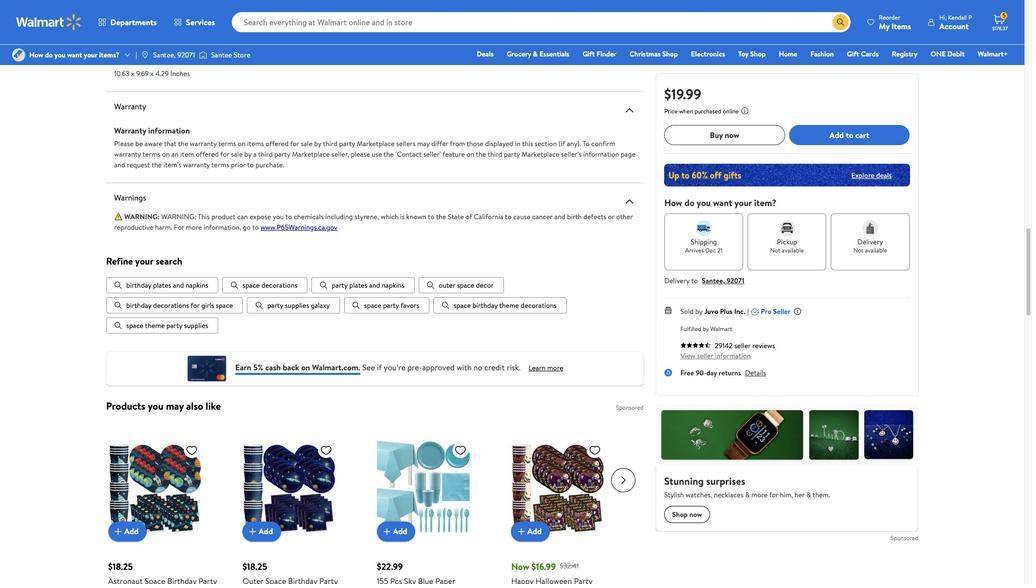 Task type: vqa. For each thing, say whether or not it's contained in the screenshot.
birthday inside LIST ITEM
yes



Task type: describe. For each thing, give the bounding box(es) containing it.
inches
[[171, 69, 190, 79]]

add to cart
[[830, 130, 870, 141]]

9.69
[[136, 69, 149, 79]]

list containing birthday plates and napkins
[[106, 277, 644, 334]]

intent image for pickup image
[[780, 220, 796, 237]]

to
[[583, 139, 590, 149]]

hi,
[[940, 13, 947, 21]]

walmart image
[[16, 14, 82, 30]]

section
[[535, 139, 557, 149]]

gift for gift finder
[[583, 49, 595, 59]]

to left cause
[[505, 212, 512, 222]]

available for delivery
[[866, 246, 888, 255]]

0 horizontal spatial marketplace
[[292, 149, 330, 159]]

$22.99
[[377, 561, 403, 573]]

happy halloween party celebration supplies set paper plates napkins cups tableware kit for 16 image
[[512, 440, 605, 534]]

up to sixty percent off deals. shop now. image
[[665, 164, 911, 187]]

to right known
[[428, 212, 435, 222]]

known
[[407, 212, 427, 222]]

one debit link
[[927, 48, 970, 60]]

plus,
[[183, 40, 198, 50]]

intent image for shipping image
[[696, 220, 713, 237]]

shop for christmas shop
[[663, 49, 678, 59]]

4.2532 stars out of 5, based on 29142 seller reviews element
[[681, 342, 711, 349]]

that
[[164, 139, 177, 149]]

1 horizontal spatial santee,
[[702, 276, 725, 286]]

product group containing now $16.99
[[512, 420, 632, 585]]

seller for 29142
[[735, 341, 751, 351]]

you right products
[[148, 399, 164, 413]]

services button
[[165, 10, 224, 34]]

items
[[247, 139, 264, 149]]

store
[[234, 50, 251, 60]]

view seller information
[[681, 351, 751, 361]]

decorations inside "button"
[[521, 300, 557, 311]]

add to favorites list, 155 pcs sky blue paper dinnerware set birthday party supplies decorations set serves 20 guests including plates napkins cups forks spoons knives,tablecloth,tableware set for party decorations image
[[455, 444, 467, 457]]

toy
[[739, 49, 749, 59]]

including
[[326, 212, 353, 222]]

available for pickup
[[782, 246, 805, 255]]

0 vertical spatial sponsored
[[616, 403, 644, 412]]

supplies inside button
[[285, 300, 309, 311]]

 image for santee store
[[199, 50, 207, 60]]

x left 9.69
[[131, 69, 135, 79]]

space for space party favors
[[364, 300, 382, 311]]

please
[[114, 139, 134, 149]]

like
[[206, 399, 221, 413]]

1 vertical spatial sponsored
[[891, 534, 919, 543]]

in
[[515, 139, 521, 149]]

0 vertical spatial |
[[136, 50, 137, 60]]

space decorations button
[[223, 277, 308, 293]]

details button
[[746, 368, 767, 378]]

registry
[[893, 49, 918, 59]]

21
[[718, 246, 723, 255]]

5
[[1003, 11, 1007, 20]]

the right use
[[384, 149, 394, 159]]

deals
[[477, 49, 494, 59]]

2 horizontal spatial marketplace
[[522, 149, 560, 159]]

grocery & essentials
[[507, 49, 570, 59]]

birthday decorations for girls space button
[[106, 297, 243, 314]]

by inside "manufacturer manufactured by juvo plus, inc. assembled product dimensions (l x w x h) 10.63 x 9.69 x 4.29 inches"
[[159, 40, 166, 50]]

the left item's
[[152, 160, 162, 170]]

0 horizontal spatial sale
[[231, 149, 243, 159]]

how do you want your items?
[[29, 50, 120, 60]]

delivery to santee, 92071
[[665, 276, 745, 286]]

add button for happy halloween party celebration supplies set paper plates napkins cups tableware kit for 16 image
[[512, 522, 550, 542]]

2 vertical spatial warranty
[[183, 160, 210, 170]]

santee store
[[211, 50, 251, 60]]

0 vertical spatial terms
[[218, 139, 236, 149]]

legal information image
[[741, 107, 749, 115]]

reproductive
[[114, 223, 153, 233]]

pro
[[762, 307, 772, 317]]

warnings image
[[624, 196, 636, 208]]

explore deals link
[[848, 166, 896, 184]]

x right 9.69
[[150, 69, 154, 79]]

grocery
[[507, 49, 532, 59]]

dec
[[706, 246, 716, 255]]

1 horizontal spatial your
[[135, 255, 154, 268]]

2 horizontal spatial third
[[488, 149, 503, 159]]

Walmart Site-Wide search field
[[232, 12, 851, 32]]

space decorations list item
[[223, 277, 308, 293]]

(if
[[559, 139, 566, 149]]

learn more
[[529, 363, 564, 373]]

or
[[609, 212, 615, 222]]

space theme party supplies
[[126, 321, 208, 331]]

favors
[[401, 300, 420, 311]]

capitalone image
[[186, 356, 227, 382]]

space party favors list item
[[344, 297, 430, 314]]

add for first 'product' 'group'
[[124, 526, 139, 537]]

www.p65warnings.ca.gov
[[261, 223, 338, 233]]

space for space birthday theme decorations
[[454, 300, 471, 311]]

2 horizontal spatial information
[[716, 351, 751, 361]]

manufactured
[[114, 40, 157, 50]]

outer space birthday party supplies set plates napkins cups tableware kit for 16 image
[[243, 440, 336, 534]]

outer
[[439, 280, 456, 290]]

blue
[[114, 11, 128, 21]]

warning: this product can expose you to chemicals including styrene, which is known to the state of california to cause cancer and birth defects or other reproductive harm. for more information, go to
[[114, 212, 633, 233]]

for
[[174, 223, 184, 233]]

add to cart image for happy halloween party celebration supplies set paper plates napkins cups tableware kit for 16 image
[[516, 526, 528, 538]]

90-
[[696, 368, 707, 378]]

cancer and
[[533, 212, 566, 222]]

price
[[665, 107, 678, 115]]

(l
[[227, 55, 234, 66]]

your for items?
[[84, 50, 98, 60]]

refine
[[106, 255, 133, 268]]

seller,
[[332, 149, 350, 159]]

29142
[[715, 341, 733, 351]]

warranty image
[[624, 105, 636, 117]]

1 horizontal spatial marketplace
[[357, 139, 395, 149]]

2 vertical spatial terms
[[212, 160, 229, 170]]

an
[[172, 149, 179, 159]]

add to cart image for the 155 pcs sky blue paper dinnerware set birthday party supplies decorations set serves 20 guests including plates napkins cups forks spoons knives,tablecloth,tableware set for party decorations image
[[381, 526, 393, 538]]

1 horizontal spatial offered
[[266, 139, 289, 149]]

plates for party
[[350, 280, 368, 290]]

birthday plates and napkins
[[126, 280, 208, 290]]

buy
[[711, 130, 724, 141]]

approved
[[423, 362, 455, 373]]

product
[[212, 212, 236, 222]]

your for item?
[[735, 197, 753, 209]]

buy now button
[[665, 125, 786, 145]]

birthday inside "button"
[[473, 300, 498, 311]]

not for delivery
[[854, 246, 864, 255]]

galaxy
[[311, 300, 330, 311]]

birthday for birthday decorations for girls space
[[126, 300, 152, 311]]

items
[[892, 20, 912, 32]]

$16.99
[[532, 561, 556, 573]]

supplies inside button
[[184, 321, 208, 331]]

&
[[533, 49, 538, 59]]

confirm
[[592, 139, 616, 149]]

to right go at the top
[[252, 223, 259, 233]]

5 $178.37
[[993, 11, 1009, 32]]

birthday plates and napkins list item
[[106, 277, 219, 293]]

party plates and napkins
[[332, 280, 405, 290]]

cards
[[862, 49, 879, 59]]

0 horizontal spatial third
[[258, 149, 273, 159]]

capital one  earn 5% cash back on walmart.com. see if you're pre-approved with no credit risk. learn more element
[[529, 363, 564, 374]]

and inside warranty information please be aware that the warranty terms on items offered for sale by third party marketplace sellers may differ from those displayed in this section (if any). to confirm warranty terms on an item offered for sale by a third party marketplace seller, please use the 'contact seller' feature on the third party marketplace seller's information page and request the item's warranty terms prior to purchase.
[[114, 160, 125, 170]]

0 horizontal spatial offered
[[196, 149, 219, 159]]

use
[[372, 149, 382, 159]]

fashion
[[811, 49, 835, 59]]

credit
[[485, 362, 505, 373]]

item?
[[755, 197, 777, 209]]

add to favorites list, happy halloween party celebration supplies set paper plates napkins cups tableware kit for 16 image
[[589, 444, 601, 457]]

party plates and napkins button
[[312, 277, 415, 293]]

do for how do you want your items?
[[45, 50, 53, 60]]

more inside warning: this product can expose you to chemicals including styrene, which is known to the state of california to cause cancer and birth defects or other reproductive harm. for more information, go to
[[186, 223, 202, 233]]

products
[[106, 399, 145, 413]]

add to favorites list, astronaut space birthday party supplies set plates napkins cups tableware kit for 16 image
[[186, 444, 198, 457]]

space birthday theme decorations button
[[434, 297, 567, 314]]

risk.
[[507, 362, 521, 373]]

space for space decorations
[[243, 280, 260, 290]]

dimensions
[[184, 55, 225, 66]]

1 vertical spatial |
[[748, 307, 749, 317]]

space for space theme party supplies
[[126, 321, 144, 331]]

please
[[351, 149, 370, 159]]

birthday plates and napkins button
[[106, 277, 219, 293]]

1 vertical spatial for
[[220, 149, 230, 159]]

essentials
[[540, 49, 570, 59]]

purchased
[[695, 107, 722, 115]]

1 horizontal spatial information
[[584, 149, 620, 159]]

decorations for space
[[262, 280, 298, 290]]

1 vertical spatial terms
[[143, 149, 160, 159]]

inc. inside "manufacturer manufactured by juvo plus, inc. assembled product dimensions (l x w x h) 10.63 x 9.69 x 4.29 inches"
[[199, 40, 210, 50]]

decorations for birthday
[[153, 300, 189, 311]]

space right outer at top
[[457, 280, 475, 290]]

1 vertical spatial warranty
[[114, 149, 141, 159]]

1 vertical spatial may
[[166, 399, 184, 413]]

warning: for warning: this product can expose you to chemicals including styrene, which is known to the state of california to cause cancer and birth defects or other reproductive harm. for more information, go to
[[161, 212, 196, 222]]

$18.25 for first 'product' 'group'
[[108, 561, 133, 573]]

sellers
[[397, 139, 416, 149]]

you inside warning: this product can expose you to chemicals including styrene, which is known to the state of california to cause cancer and birth defects or other reproductive harm. for more information, go to
[[273, 212, 284, 222]]

how for how do you want your item?
[[665, 197, 683, 209]]

decor
[[476, 280, 494, 290]]

refine your search
[[106, 255, 182, 268]]



Task type: locate. For each thing, give the bounding box(es) containing it.
space
[[243, 280, 260, 290], [457, 280, 475, 290], [216, 300, 233, 311], [364, 300, 382, 311], [454, 300, 471, 311], [126, 321, 144, 331]]

add to favorites list, outer space birthday party supplies set plates napkins cups tableware kit for 16 image
[[320, 444, 332, 457]]

party supplies galaxy list item
[[247, 297, 340, 314]]

and
[[114, 160, 125, 170], [173, 280, 184, 290], [369, 280, 380, 290]]

space inside list item
[[243, 280, 260, 290]]

third down displayed
[[488, 149, 503, 159]]

decorations inside button
[[262, 280, 298, 290]]

do up shipping
[[685, 197, 695, 209]]

2 product group from the left
[[243, 420, 363, 585]]

1 vertical spatial information
[[584, 149, 620, 159]]

reorder
[[880, 13, 901, 21]]

and for party plates and napkins
[[369, 280, 380, 290]]

defects
[[584, 212, 607, 222]]

third up seller,
[[323, 139, 338, 149]]

1 horizontal spatial more
[[548, 363, 564, 373]]

santee
[[211, 50, 232, 60]]

155 pcs sky blue paper dinnerware set birthday party supplies decorations set serves 20 guests including plates napkins cups forks spoons knives,tablecloth,tableware set for party decorations image
[[377, 440, 471, 534]]

marketplace up use
[[357, 139, 395, 149]]

offered right item
[[196, 149, 219, 159]]

warranty up item
[[190, 139, 217, 149]]

Search search field
[[232, 12, 851, 32]]

1 horizontal spatial inc.
[[735, 307, 746, 317]]

gift cards link
[[843, 48, 884, 60]]

seller for view
[[698, 351, 714, 361]]

1 horizontal spatial for
[[220, 149, 230, 159]]

delivery
[[858, 237, 884, 247], [665, 276, 690, 286]]

warranty
[[190, 139, 217, 149], [114, 149, 141, 159], [183, 160, 210, 170]]

delivery for not
[[858, 237, 884, 247]]

1 vertical spatial your
[[735, 197, 753, 209]]

may up seller'
[[418, 139, 430, 149]]

0 vertical spatial 92071
[[178, 50, 195, 60]]

not inside delivery not available
[[854, 246, 864, 255]]

space down party plates and napkins
[[364, 300, 382, 311]]

product group containing $22.99
[[377, 420, 498, 585]]

warning: up for
[[161, 212, 196, 222]]

x right w
[[251, 55, 255, 66]]

2 warning: from the left
[[161, 212, 196, 222]]

the inside warning: this product can expose you to chemicals including styrene, which is known to the state of california to cause cancer and birth defects or other reproductive harm. for more information, go to
[[436, 212, 447, 222]]

0 vertical spatial may
[[418, 139, 430, 149]]

gift inside gift cards link
[[848, 49, 860, 59]]

home link
[[775, 48, 803, 60]]

on down those
[[467, 149, 475, 159]]

christmas
[[630, 49, 661, 59]]

third right a
[[258, 149, 273, 159]]

warranty inside warranty information please be aware that the warranty terms on items offered for sale by third party marketplace sellers may differ from those displayed in this section (if any). to confirm warranty terms on an item offered for sale by a third party marketplace seller, please use the 'contact seller' feature on the third party marketplace seller's information page and request the item's warranty terms prior to purchase.
[[114, 125, 146, 136]]

add to cart image for outer space birthday party supplies set plates napkins cups tableware kit for 16 image
[[247, 526, 259, 538]]

2 available from the left
[[866, 246, 888, 255]]

p
[[969, 13, 973, 21]]

the
[[178, 139, 188, 149], [384, 149, 394, 159], [476, 149, 486, 159], [152, 160, 162, 170], [436, 212, 447, 222]]

1 vertical spatial delivery
[[665, 276, 690, 286]]

 image for santee, 92071
[[141, 51, 149, 59]]

birthday down refine your search
[[126, 280, 152, 290]]

1 vertical spatial 92071
[[727, 276, 745, 286]]

santee, 92071 button
[[702, 276, 745, 286]]

add to cart image
[[112, 526, 124, 538], [247, 526, 259, 538], [381, 526, 393, 538], [516, 526, 528, 538]]

4 add to cart image from the left
[[516, 526, 528, 538]]

available down intent image for pickup
[[782, 246, 805, 255]]

0 vertical spatial delivery
[[858, 237, 884, 247]]

list
[[106, 277, 644, 334]]

10.63
[[114, 69, 130, 79]]

add button for 'astronaut space birthday party supplies set plates napkins cups tableware kit for 16' image
[[108, 522, 147, 542]]

panda
[[129, 11, 148, 21]]

to down a
[[247, 160, 254, 170]]

may left also on the bottom left
[[166, 399, 184, 413]]

feature
[[443, 149, 465, 159]]

debit
[[948, 49, 966, 59]]

deals
[[877, 170, 892, 180]]

2 vertical spatial your
[[135, 255, 154, 268]]

prior
[[231, 160, 246, 170]]

shop right christmas
[[663, 49, 678, 59]]

birthday
[[126, 280, 152, 290], [126, 300, 152, 311], [473, 300, 498, 311]]

outer space decor
[[439, 280, 494, 290]]

5%
[[253, 362, 263, 373]]

4 add button from the left
[[512, 522, 550, 542]]

to left cart
[[847, 130, 854, 141]]

1 vertical spatial want
[[714, 197, 733, 209]]

shipping arrives dec 21
[[686, 237, 723, 255]]

1 horizontal spatial plates
[[350, 280, 368, 290]]

any).
[[567, 139, 582, 149]]

0 vertical spatial how
[[29, 50, 43, 60]]

to left santee, 92071 button
[[692, 276, 698, 286]]

earn
[[235, 362, 251, 373]]

delivery up "sold"
[[665, 276, 690, 286]]

walmart+ link
[[974, 48, 1013, 60]]

california
[[474, 212, 504, 222]]

 image
[[199, 50, 207, 60], [141, 51, 149, 59]]

add for 'product' 'group' containing now $16.99
[[528, 526, 542, 537]]

for left a
[[220, 149, 230, 159]]

1 horizontal spatial may
[[418, 139, 430, 149]]

terms left prior
[[212, 160, 229, 170]]

not down intent image for pickup
[[771, 246, 781, 255]]

1 add button from the left
[[108, 522, 147, 542]]

2 gift from the left
[[848, 49, 860, 59]]

see
[[363, 362, 375, 373]]

registry link
[[888, 48, 923, 60]]

seller down 4.2532 stars out of 5, based on 29142 seller reviews 'element'
[[698, 351, 714, 361]]

intent image for delivery image
[[863, 220, 879, 237]]

1 vertical spatial offered
[[196, 149, 219, 159]]

0 horizontal spatial theme
[[145, 321, 165, 331]]

1 $18.25 from the left
[[108, 561, 133, 573]]

napkins up the girls
[[186, 280, 208, 290]]

1 horizontal spatial 92071
[[727, 276, 745, 286]]

shop inside "link"
[[663, 49, 678, 59]]

marketplace left seller,
[[292, 149, 330, 159]]

day
[[707, 368, 718, 378]]

may
[[418, 139, 430, 149], [166, 399, 184, 413]]

how right warnings icon
[[665, 197, 683, 209]]

0 vertical spatial warranty
[[190, 139, 217, 149]]

search icon image
[[837, 18, 845, 26]]

of
[[466, 212, 473, 222]]

the up item
[[178, 139, 188, 149]]

party supplies galaxy
[[268, 300, 330, 311]]

0 horizontal spatial do
[[45, 50, 53, 60]]

0 horizontal spatial how
[[29, 50, 43, 60]]

how for how do you want your items?
[[29, 50, 43, 60]]

0 horizontal spatial 92071
[[178, 50, 195, 60]]

2 add to cart image from the left
[[247, 526, 259, 538]]

0 vertical spatial theme
[[500, 300, 519, 311]]

1 product group from the left
[[108, 420, 229, 585]]

be
[[135, 139, 143, 149]]

3 add to cart image from the left
[[381, 526, 393, 538]]

want left items?
[[67, 50, 82, 60]]

want left item?
[[714, 197, 733, 209]]

outer space decor list item
[[419, 277, 504, 293]]

warning image
[[114, 213, 122, 221]]

1 horizontal spatial $18.25
[[243, 561, 267, 573]]

space party favors button
[[344, 297, 430, 314]]

information down confirm
[[584, 149, 620, 159]]

page
[[621, 149, 636, 159]]

may inside warranty information please be aware that the warranty terms on items offered for sale by third party marketplace sellers may differ from those displayed in this section (if any). to confirm warranty terms on an item offered for sale by a third party marketplace seller, please use the 'contact seller' feature on the third party marketplace seller's information page and request the item's warranty terms prior to purchase.
[[418, 139, 430, 149]]

0 horizontal spatial and
[[114, 160, 125, 170]]

account
[[940, 20, 969, 32]]

1 shop from the left
[[663, 49, 678, 59]]

if
[[377, 362, 382, 373]]

0 horizontal spatial santee,
[[153, 50, 176, 60]]

arrives
[[686, 246, 704, 255]]

toy shop link
[[734, 48, 771, 60]]

santee, down "dec"
[[702, 276, 725, 286]]

your left search on the top of the page
[[135, 255, 154, 268]]

space inside "list item"
[[454, 300, 471, 311]]

1 horizontal spatial delivery
[[858, 237, 884, 247]]

warranty down please at the left of the page
[[114, 149, 141, 159]]

party plates and napkins list item
[[312, 277, 415, 293]]

0 horizontal spatial |
[[136, 50, 137, 60]]

juvo left plus,
[[168, 40, 182, 50]]

manufacturer manufactured by juvo plus, inc. assembled product dimensions (l x w x h) 10.63 x 9.69 x 4.29 inches
[[114, 26, 266, 79]]

0 horizontal spatial want
[[67, 50, 82, 60]]

gift inside gift finder link
[[583, 49, 595, 59]]

party inside button
[[268, 300, 283, 311]]

space inside button
[[216, 300, 233, 311]]

1 horizontal spatial  image
[[199, 50, 207, 60]]

0 vertical spatial supplies
[[285, 300, 309, 311]]

space down "outer space decor" list item
[[454, 300, 471, 311]]

information up returns
[[716, 351, 751, 361]]

space up party supplies galaxy list item
[[243, 280, 260, 290]]

add to cart image for 'astronaut space birthday party supplies set plates napkins cups tableware kit for 16' image
[[112, 526, 124, 538]]

plates for birthday
[[153, 280, 171, 290]]

1 not from the left
[[771, 246, 781, 255]]

0 horizontal spatial sponsored
[[616, 403, 644, 412]]

aware
[[145, 139, 163, 149]]

more right learn
[[548, 363, 564, 373]]

1 vertical spatial juvo
[[705, 307, 719, 317]]

and left request
[[114, 160, 125, 170]]

birthday down the 'birthday plates and napkins' list item
[[126, 300, 152, 311]]

christmas shop link
[[626, 48, 683, 60]]

want for items?
[[67, 50, 82, 60]]

delivery not available
[[854, 237, 888, 255]]

birthday for birthday plates and napkins
[[126, 280, 152, 290]]

space down birthday decorations for girls space button
[[126, 321, 144, 331]]

3 add button from the left
[[377, 522, 416, 542]]

1 horizontal spatial want
[[714, 197, 733, 209]]

delivery for to
[[665, 276, 690, 286]]

decorations inside button
[[153, 300, 189, 311]]

add to cart button
[[790, 125, 911, 145]]

santee, up '4.29'
[[153, 50, 176, 60]]

1 vertical spatial inc.
[[735, 307, 746, 317]]

2 warranty from the top
[[114, 125, 146, 136]]

napkins for party plates and napkins
[[382, 280, 405, 290]]

inc.
[[199, 40, 210, 50], [735, 307, 746, 317]]

2 horizontal spatial decorations
[[521, 300, 557, 311]]

third
[[323, 139, 338, 149], [258, 149, 273, 159], [488, 149, 503, 159]]

1 plates from the left
[[153, 280, 171, 290]]

pro seller info image
[[794, 308, 802, 316]]

1 gift from the left
[[583, 49, 595, 59]]

seller right 29142
[[735, 341, 751, 351]]

to inside warranty information please be aware that the warranty terms on items offered for sale by third party marketplace sellers may differ from those displayed in this section (if any). to confirm warranty terms on an item offered for sale by a third party marketplace seller, please use the 'contact seller' feature on the third party marketplace seller's information page and request the item's warranty terms prior to purchase.
[[247, 160, 254, 170]]

party supplies galaxy button
[[247, 297, 340, 314]]

birthday decorations for girls space
[[126, 300, 233, 311]]

not inside pickup not available
[[771, 246, 781, 255]]

2 horizontal spatial and
[[369, 280, 380, 290]]

expose
[[250, 212, 271, 222]]

1 horizontal spatial how
[[665, 197, 683, 209]]

information
[[148, 125, 190, 136], [584, 149, 620, 159], [716, 351, 751, 361]]

more down this on the top left of page
[[186, 223, 202, 233]]

inc. right plus,
[[199, 40, 210, 50]]

marketplace down section
[[522, 149, 560, 159]]

4 product group from the left
[[512, 420, 632, 585]]

sold by juvo plus inc.
[[681, 307, 746, 317]]

0 horizontal spatial information
[[148, 125, 190, 136]]

0 horizontal spatial $18.25
[[108, 561, 133, 573]]

1 horizontal spatial supplies
[[285, 300, 309, 311]]

to
[[847, 130, 854, 141], [247, 160, 254, 170], [286, 212, 292, 222], [428, 212, 435, 222], [505, 212, 512, 222], [252, 223, 259, 233], [692, 276, 698, 286]]

you up intent image for shipping
[[697, 197, 711, 209]]

add for 3rd 'product' 'group' from right
[[259, 526, 273, 537]]

space birthday theme decorations list item
[[434, 297, 567, 314]]

plates inside the birthday plates and napkins button
[[153, 280, 171, 290]]

gift cards
[[848, 49, 879, 59]]

warranty for warranty information please be aware that the warranty terms on items offered for sale by third party marketplace sellers may differ from those displayed in this section (if any). to confirm warranty terms on an item offered for sale by a third party marketplace seller, please use the 'contact seller' feature on the third party marketplace seller's information page and request the item's warranty terms prior to purchase.
[[114, 125, 146, 136]]

and for birthday plates and napkins
[[173, 280, 184, 290]]

1 horizontal spatial sale
[[301, 139, 313, 149]]

0 vertical spatial do
[[45, 50, 53, 60]]

1 horizontal spatial sponsored
[[891, 534, 919, 543]]

shipping
[[691, 237, 718, 247]]

available inside pickup not available
[[782, 246, 805, 255]]

0 horizontal spatial supplies
[[184, 321, 208, 331]]

plates up space party favors list item
[[350, 280, 368, 290]]

birthday decorations for girls space list item
[[106, 297, 243, 314]]

do down the walmart image
[[45, 50, 53, 60]]

on left the an in the top left of the page
[[162, 149, 170, 159]]

the left state
[[436, 212, 447, 222]]

services
[[186, 17, 215, 28]]

juvo left plus
[[705, 307, 719, 317]]

the down those
[[476, 149, 486, 159]]

1 horizontal spatial decorations
[[262, 280, 298, 290]]

on right back
[[301, 362, 310, 373]]

1 horizontal spatial do
[[685, 197, 695, 209]]

this
[[198, 212, 210, 222]]

0 vertical spatial sale
[[301, 139, 313, 149]]

theme inside button
[[145, 321, 165, 331]]

theme inside "button"
[[500, 300, 519, 311]]

add button for outer space birthday party supplies set plates napkins cups tableware kit for 16 image
[[243, 522, 281, 542]]

to inside button
[[847, 130, 854, 141]]

go
[[243, 223, 251, 233]]

warranty for warranty
[[114, 101, 146, 112]]

1 napkins from the left
[[186, 280, 208, 290]]

how down the walmart image
[[29, 50, 43, 60]]

napkins for birthday plates and napkins
[[186, 280, 208, 290]]

plates up birthday decorations for girls space button
[[153, 280, 171, 290]]

fashion link
[[807, 48, 839, 60]]

0 horizontal spatial may
[[166, 399, 184, 413]]

returns
[[719, 368, 742, 378]]

0 vertical spatial information
[[148, 125, 190, 136]]

now
[[512, 561, 530, 573]]

1 available from the left
[[782, 246, 805, 255]]

space party favors
[[364, 300, 420, 311]]

x right (l
[[236, 55, 240, 66]]

0 vertical spatial want
[[67, 50, 82, 60]]

juvo inside "manufacturer manufactured by juvo plus, inc. assembled product dimensions (l x w x h) 10.63 x 9.69 x 4.29 inches"
[[168, 40, 182, 50]]

| up 9.69
[[136, 50, 137, 60]]

$18.25 for 3rd 'product' 'group' from right
[[243, 561, 267, 573]]

plates inside party plates and napkins button
[[350, 280, 368, 290]]

next slide for products you may also like list image
[[612, 468, 636, 493]]

not for pickup
[[771, 246, 781, 255]]

napkins up space party favors
[[382, 280, 405, 290]]

a
[[253, 149, 257, 159]]

1 vertical spatial sale
[[231, 149, 243, 159]]

1 vertical spatial theme
[[145, 321, 165, 331]]

information up that
[[148, 125, 190, 136]]

2 plates from the left
[[350, 280, 368, 290]]

gift left 'cards'
[[848, 49, 860, 59]]

0 vertical spatial inc.
[[199, 40, 210, 50]]

| left pro on the right bottom of the page
[[748, 307, 749, 317]]

plates
[[153, 280, 171, 290], [350, 280, 368, 290]]

supplies down the girls
[[184, 321, 208, 331]]

available down intent image for delivery
[[866, 246, 888, 255]]

0 horizontal spatial delivery
[[665, 276, 690, 286]]

do for how do you want your item?
[[685, 197, 695, 209]]

terms down 'aware'
[[143, 149, 160, 159]]

2 horizontal spatial for
[[290, 139, 299, 149]]

gift finder link
[[578, 48, 622, 60]]

$178.37
[[993, 25, 1009, 32]]

you right the expose
[[273, 212, 284, 222]]

astronaut space birthday party supplies set plates napkins cups tableware kit for 16 image
[[108, 440, 202, 534]]

product group
[[108, 420, 229, 585], [243, 420, 363, 585], [377, 420, 498, 585], [512, 420, 632, 585]]

from
[[450, 139, 465, 149]]

1 add to cart image from the left
[[112, 526, 124, 538]]

birthday inside button
[[126, 300, 152, 311]]

1 horizontal spatial theme
[[500, 300, 519, 311]]

state
[[448, 212, 464, 222]]

pro seller
[[762, 307, 791, 317]]

2 not from the left
[[854, 246, 864, 255]]

1 horizontal spatial not
[[854, 246, 864, 255]]

1 horizontal spatial available
[[866, 246, 888, 255]]

1 horizontal spatial juvo
[[705, 307, 719, 317]]

1 horizontal spatial gift
[[848, 49, 860, 59]]

for right items
[[290, 139, 299, 149]]

gift left finder
[[583, 49, 595, 59]]

chemicals
[[294, 212, 324, 222]]

0 vertical spatial for
[[290, 139, 299, 149]]

warning: inside warning: this product can expose you to chemicals including styrene, which is known to the state of california to cause cancer and birth defects or other reproductive harm. for more information, go to
[[161, 212, 196, 222]]

0 horizontal spatial napkins
[[186, 280, 208, 290]]

2 shop from the left
[[751, 49, 766, 59]]

0 horizontal spatial for
[[191, 300, 200, 311]]

offered right items
[[266, 139, 289, 149]]

space birthday theme decorations
[[454, 300, 557, 311]]

1 vertical spatial supplies
[[184, 321, 208, 331]]

home
[[779, 49, 798, 59]]

0 horizontal spatial  image
[[141, 51, 149, 59]]

0 horizontal spatial inc.
[[199, 40, 210, 50]]

1 horizontal spatial third
[[323, 139, 338, 149]]

birthday inside button
[[126, 280, 152, 290]]

1 warning: from the left
[[124, 212, 161, 222]]

and up birthday decorations for girls space
[[173, 280, 184, 290]]

your
[[84, 50, 98, 60], [735, 197, 753, 209], [135, 255, 154, 268]]

0 horizontal spatial available
[[782, 246, 805, 255]]

2 vertical spatial for
[[191, 300, 200, 311]]

online
[[723, 107, 739, 115]]

0 vertical spatial more
[[186, 223, 202, 233]]

gift for gift cards
[[848, 49, 860, 59]]

 image right plus,
[[199, 50, 207, 60]]

warranty down 10.63
[[114, 101, 146, 112]]

supplies left galaxy on the bottom left of the page
[[285, 300, 309, 311]]

delivery inside delivery not available
[[858, 237, 884, 247]]

your left items?
[[84, 50, 98, 60]]

1 warranty from the top
[[114, 101, 146, 112]]

0 vertical spatial warranty
[[114, 101, 146, 112]]

for inside button
[[191, 300, 200, 311]]

warning: for warning:
[[124, 212, 161, 222]]

party inside "button"
[[383, 300, 399, 311]]

delivery down intent image for delivery
[[858, 237, 884, 247]]

1 vertical spatial santee,
[[702, 276, 725, 286]]

space theme party supplies list item
[[106, 318, 219, 334]]

2 $18.25 from the left
[[243, 561, 267, 573]]

you down the walmart image
[[54, 50, 66, 60]]

space right the girls
[[216, 300, 233, 311]]

2 add button from the left
[[243, 522, 281, 542]]

shop right toy
[[751, 49, 766, 59]]

add button for the 155 pcs sky blue paper dinnerware set birthday party supplies decorations set serves 20 guests including plates napkins cups forks spoons knives,tablecloth,tableware set for party decorations image
[[377, 522, 416, 542]]

2 napkins from the left
[[382, 280, 405, 290]]

my
[[880, 20, 890, 32]]

1 horizontal spatial napkins
[[382, 280, 405, 290]]

0 horizontal spatial shop
[[663, 49, 678, 59]]

shop for toy shop
[[751, 49, 766, 59]]

3 product group from the left
[[377, 420, 498, 585]]

warning: up reproductive
[[124, 212, 161, 222]]

want for item?
[[714, 197, 733, 209]]

information,
[[204, 223, 241, 233]]

1 vertical spatial do
[[685, 197, 695, 209]]

search
[[156, 255, 182, 268]]

warranty up please at the left of the page
[[114, 125, 146, 136]]

 image
[[12, 48, 25, 62]]

seller
[[774, 307, 791, 317]]

theme
[[500, 300, 519, 311], [145, 321, 165, 331]]

0 horizontal spatial decorations
[[153, 300, 189, 311]]

1 vertical spatial how
[[665, 197, 683, 209]]

and up space party favors list item
[[369, 280, 380, 290]]

your left item?
[[735, 197, 753, 209]]

available inside delivery not available
[[866, 246, 888, 255]]

seller's
[[562, 149, 582, 159]]

to up www.p65warnings.ca.gov on the top of page
[[286, 212, 292, 222]]

view seller information link
[[681, 351, 751, 361]]

1 horizontal spatial seller
[[735, 341, 751, 351]]

0 vertical spatial juvo
[[168, 40, 182, 50]]

 image down manufactured
[[141, 51, 149, 59]]

can
[[237, 212, 248, 222]]

for left the girls
[[191, 300, 200, 311]]

cart
[[856, 130, 870, 141]]

shop inside 'link'
[[751, 49, 766, 59]]

no
[[474, 362, 483, 373]]

0 horizontal spatial gift
[[583, 49, 595, 59]]

inc. right plus
[[735, 307, 746, 317]]

0 horizontal spatial juvo
[[168, 40, 182, 50]]

on left items
[[238, 139, 246, 149]]

terms up prior
[[218, 139, 236, 149]]

not down intent image for delivery
[[854, 246, 864, 255]]

warranty down item
[[183, 160, 210, 170]]



